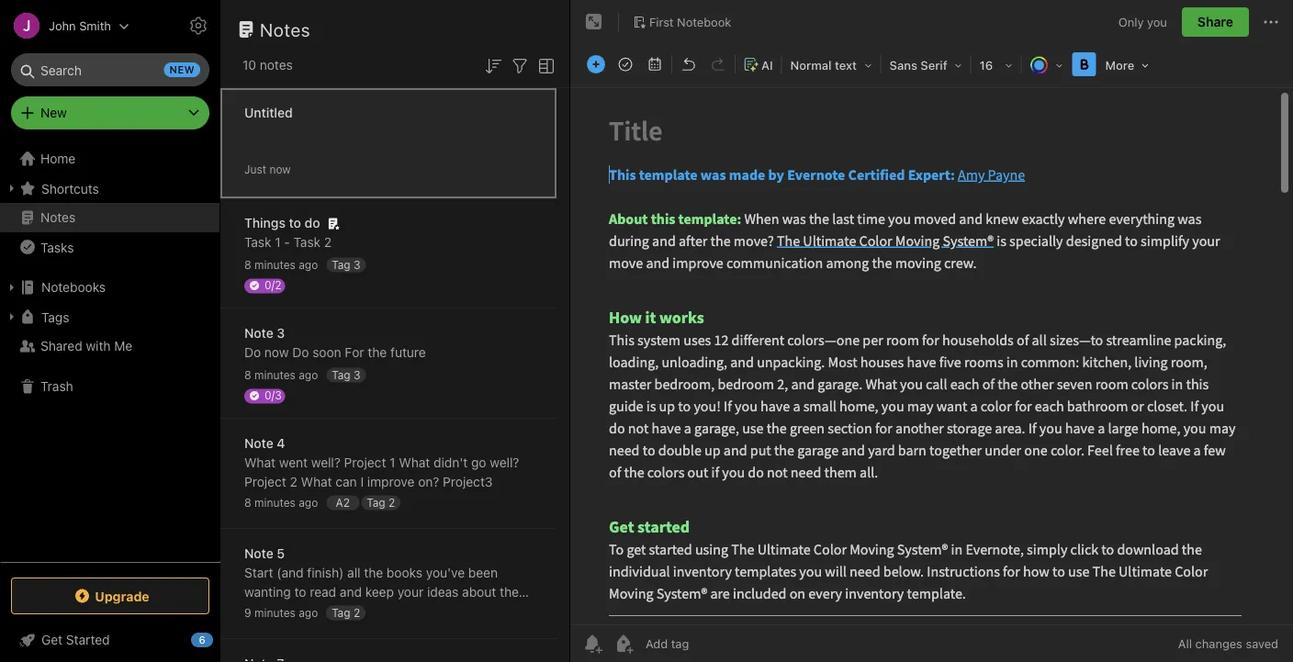 Task type: locate. For each thing, give the bounding box(es) containing it.
expand tags image
[[5, 309, 19, 324]]

books
[[387, 565, 422, 580]]

undo image
[[676, 51, 702, 77]]

all up and
[[347, 565, 360, 580]]

now
[[269, 163, 291, 176], [264, 345, 289, 360]]

sans serif
[[890, 58, 947, 72]]

2 right - at the left
[[324, 235, 332, 250]]

them
[[500, 585, 530, 600]]

1 horizontal spatial do
[[292, 345, 309, 360]]

0 vertical spatial tag 2
[[367, 496, 395, 509]]

calendar event image
[[642, 51, 668, 77]]

minutes down went
[[254, 496, 296, 509]]

1 vertical spatial to
[[294, 585, 306, 600]]

0 vertical spatial to
[[289, 215, 301, 231]]

add tag image
[[613, 633, 635, 655]]

1 8 from the top
[[244, 259, 251, 271]]

note for note 5
[[244, 546, 273, 561]]

to left do
[[289, 215, 301, 231]]

Font family field
[[883, 51, 968, 78]]

16
[[980, 58, 993, 72]]

get started
[[41, 632, 110, 647]]

1 8 minutes ago from the top
[[244, 259, 318, 271]]

bold image
[[1071, 51, 1097, 77]]

tree
[[0, 144, 220, 561]]

just now
[[244, 163, 291, 176]]

what down 'note 4'
[[244, 455, 276, 470]]

0 vertical spatial now
[[269, 163, 291, 176]]

0 vertical spatial project
[[344, 455, 386, 470]]

reading
[[417, 604, 462, 619]]

go
[[471, 455, 486, 470]]

note down 0/2
[[244, 326, 273, 341]]

task down "things" at the top of page
[[244, 235, 271, 250]]

1 vertical spatial all
[[244, 604, 257, 619]]

tags button
[[0, 302, 219, 332]]

1 vertical spatial 1
[[390, 455, 395, 470]]

ago down task 1 - task 2
[[299, 259, 318, 271]]

0 vertical spatial all
[[347, 565, 360, 580]]

4 minutes from the top
[[254, 607, 296, 619]]

10
[[242, 57, 256, 73]]

Note Editor text field
[[570, 88, 1293, 624]]

0 vertical spatial tag 3
[[332, 258, 360, 271]]

tag
[[332, 258, 350, 271], [332, 368, 350, 381], [367, 496, 385, 509], [332, 606, 350, 619]]

8 minutes ago up 0/2
[[244, 259, 318, 271]]

add a reminder image
[[581, 633, 603, 655]]

1 vertical spatial 8
[[244, 369, 251, 382]]

task 1 - task 2
[[244, 235, 332, 250]]

serif
[[920, 58, 947, 72]]

physical
[[475, 604, 524, 619]]

0 vertical spatial notes
[[260, 18, 310, 40]]

1 horizontal spatial task
[[294, 235, 321, 250]]

well? up can
[[311, 455, 341, 470]]

1 horizontal spatial well?
[[490, 455, 519, 470]]

1 vertical spatial tag 2
[[332, 606, 360, 619]]

ideas
[[427, 585, 459, 600]]

the up the keep at the left of the page
[[364, 565, 383, 580]]

things
[[244, 215, 286, 231]]

what up on?
[[399, 455, 430, 470]]

0 horizontal spatial notes
[[40, 210, 76, 225]]

Heading level field
[[784, 51, 878, 78]]

8 for do now do soon for the future
[[244, 369, 251, 382]]

to down (and
[[294, 585, 306, 600]]

8 down note 3 on the left of the page
[[244, 369, 251, 382]]

tag 2 down improve
[[367, 496, 395, 509]]

tag 2
[[367, 496, 395, 509], [332, 606, 360, 619]]

2 vertical spatial 8
[[244, 496, 251, 509]]

note up 'start' at the left
[[244, 546, 273, 561]]

saved
[[1246, 637, 1278, 651]]

normal
[[790, 58, 832, 72]]

2 vertical spatial 3
[[354, 368, 360, 381]]

ago down soon
[[299, 369, 318, 382]]

to inside start (and finish) all the books you've been wanting to read and keep your ideas about them all in one place. tip: if you're reading a physical book, take pictu...
[[294, 585, 306, 600]]

3
[[354, 258, 360, 271], [277, 326, 285, 341], [354, 368, 360, 381]]

do left soon
[[292, 345, 309, 360]]

0 horizontal spatial tag 2
[[332, 606, 360, 619]]

notebook
[[677, 15, 731, 29]]

2 down went
[[290, 474, 297, 489]]

1 task from the left
[[244, 235, 271, 250]]

8
[[244, 259, 251, 271], [244, 369, 251, 382], [244, 496, 251, 509]]

0 vertical spatial 8
[[244, 259, 251, 271]]

0 horizontal spatial 1
[[275, 235, 281, 250]]

3 note from the top
[[244, 546, 273, 561]]

0 horizontal spatial all
[[244, 604, 257, 619]]

1 vertical spatial project
[[244, 474, 286, 489]]

project3
[[443, 474, 493, 489]]

ago right one
[[299, 607, 318, 619]]

a
[[465, 604, 472, 619]]

2 vertical spatial note
[[244, 546, 273, 561]]

minutes up the 0/3
[[254, 369, 296, 382]]

2 minutes from the top
[[254, 369, 296, 382]]

new
[[40, 105, 67, 120]]

upgrade
[[95, 588, 149, 604]]

(and
[[277, 565, 304, 580]]

6
[[199, 634, 205, 646]]

the inside start (and finish) all the books you've been wanting to read and keep your ideas about them all in one place. tip: if you're reading a physical book, take pictu...
[[364, 565, 383, 580]]

8 down "things" at the top of page
[[244, 259, 251, 271]]

now down note 3 on the left of the page
[[264, 345, 289, 360]]

notes up tasks
[[40, 210, 76, 225]]

View options field
[[531, 53, 557, 77]]

notes link
[[0, 203, 219, 232]]

2 note from the top
[[244, 436, 273, 451]]

minutes up 0/2
[[254, 259, 296, 271]]

0 horizontal spatial task
[[244, 235, 271, 250]]

2 8 from the top
[[244, 369, 251, 382]]

1 vertical spatial 3
[[277, 326, 285, 341]]

1 vertical spatial note
[[244, 436, 273, 451]]

0 vertical spatial 8 minutes ago
[[244, 259, 318, 271]]

expand note image
[[583, 11, 605, 33]]

all left in
[[244, 604, 257, 619]]

you
[[1147, 15, 1167, 29]]

add filters image
[[509, 55, 531, 77]]

notes
[[260, 57, 293, 73]]

Account field
[[0, 7, 129, 44]]

notes up the notes
[[260, 18, 310, 40]]

1 tag 3 from the top
[[332, 258, 360, 271]]

1 horizontal spatial tag 2
[[367, 496, 395, 509]]

1 left - at the left
[[275, 235, 281, 250]]

3 8 minutes ago from the top
[[244, 496, 318, 509]]

went
[[279, 455, 308, 470]]

2 well? from the left
[[490, 455, 519, 470]]

john
[[49, 19, 76, 33]]

do
[[305, 215, 320, 231]]

ago
[[299, 259, 318, 271], [299, 369, 318, 382], [299, 496, 318, 509], [299, 607, 318, 619]]

more actions image
[[1260, 11, 1282, 33]]

tag 2 down and
[[332, 606, 360, 619]]

0 horizontal spatial well?
[[311, 455, 341, 470]]

1 horizontal spatial 1
[[390, 455, 395, 470]]

start
[[244, 565, 273, 580]]

0/2
[[264, 279, 281, 292]]

trash
[[40, 379, 73, 394]]

More actions field
[[1260, 7, 1282, 37]]

8 minutes ago up the 0/3
[[244, 369, 318, 382]]

0/3
[[264, 389, 282, 402]]

2 vertical spatial 8 minutes ago
[[244, 496, 318, 509]]

2 tag 3 from the top
[[332, 368, 360, 381]]

the
[[368, 345, 387, 360], [364, 565, 383, 580]]

all
[[347, 565, 360, 580], [244, 604, 257, 619]]

more
[[1105, 58, 1134, 72]]

0 vertical spatial 3
[[354, 258, 360, 271]]

the right for
[[368, 345, 387, 360]]

1 up improve
[[390, 455, 395, 470]]

minutes down wanting
[[254, 607, 296, 619]]

2 horizontal spatial what
[[399, 455, 430, 470]]

2 left if
[[353, 606, 360, 619]]

for
[[345, 345, 364, 360]]

1 horizontal spatial notes
[[260, 18, 310, 40]]

well?
[[311, 455, 341, 470], [490, 455, 519, 470]]

project down went
[[244, 474, 286, 489]]

didn't
[[434, 455, 468, 470]]

2
[[324, 235, 332, 250], [290, 474, 297, 489], [388, 496, 395, 509], [353, 606, 360, 619]]

8 minutes ago down went
[[244, 496, 318, 509]]

1 ago from the top
[[299, 259, 318, 271]]

started
[[66, 632, 110, 647]]

keep
[[365, 585, 394, 600]]

1 note from the top
[[244, 326, 273, 341]]

8 up note 5
[[244, 496, 251, 509]]

8 minutes ago for 1
[[244, 259, 318, 271]]

now right 'just' at left top
[[269, 163, 291, 176]]

notebooks
[[41, 280, 106, 295]]

wanting
[[244, 585, 291, 600]]

soon
[[312, 345, 341, 360]]

do down note 3 on the left of the page
[[244, 345, 261, 360]]

10 notes
[[242, 57, 293, 73]]

new
[[169, 64, 195, 76]]

0 horizontal spatial do
[[244, 345, 261, 360]]

well? right go at the bottom left
[[490, 455, 519, 470]]

ago left a2
[[299, 496, 318, 509]]

tag 3 for for
[[332, 368, 360, 381]]

notes
[[260, 18, 310, 40], [40, 210, 76, 225]]

tasks
[[40, 239, 74, 255]]

2 8 minutes ago from the top
[[244, 369, 318, 382]]

1
[[275, 235, 281, 250], [390, 455, 395, 470]]

note 3
[[244, 326, 285, 341]]

task image
[[613, 51, 638, 77]]

8 for task 1 - task 2
[[244, 259, 251, 271]]

task down do
[[294, 235, 321, 250]]

project up i
[[344, 455, 386, 470]]

1 vertical spatial tag 3
[[332, 368, 360, 381]]

and
[[340, 585, 362, 600]]

1 vertical spatial now
[[264, 345, 289, 360]]

one
[[275, 604, 297, 619]]

1 vertical spatial 8 minutes ago
[[244, 369, 318, 382]]

0 vertical spatial note
[[244, 326, 273, 341]]

what left can
[[301, 474, 332, 489]]

3 minutes from the top
[[254, 496, 296, 509]]

task
[[244, 235, 271, 250], [294, 235, 321, 250]]

tip:
[[340, 604, 362, 619]]

1 vertical spatial the
[[364, 565, 383, 580]]

tag 3
[[332, 258, 360, 271], [332, 368, 360, 381]]

2 inside the what went well? project 1 what didn't go well? project 2 what can i improve on? project3
[[290, 474, 297, 489]]

do now do soon for the future
[[244, 345, 426, 360]]

note left 4
[[244, 436, 273, 451]]

settings image
[[187, 15, 209, 37]]



Task type: vqa. For each thing, say whether or not it's contained in the screenshot.
here.
no



Task type: describe. For each thing, give the bounding box(es) containing it.
first
[[649, 15, 674, 29]]

things to do
[[244, 215, 320, 231]]

note for note 4
[[244, 436, 273, 451]]

start (and finish) all the books you've been wanting to read and keep your ideas about them all in one place. tip: if you're reading a physical book, take pictu...
[[244, 565, 530, 638]]

all
[[1178, 637, 1192, 651]]

in
[[261, 604, 271, 619]]

with
[[86, 338, 111, 354]]

1 horizontal spatial all
[[347, 565, 360, 580]]

shortcuts button
[[0, 174, 219, 203]]

2 ago from the top
[[299, 369, 318, 382]]

improve
[[367, 474, 415, 489]]

Help and Learning task checklist field
[[0, 625, 220, 655]]

4 ago from the top
[[299, 607, 318, 619]]

More field
[[1099, 51, 1155, 78]]

been
[[468, 565, 498, 580]]

new search field
[[24, 53, 200, 86]]

note 4
[[244, 436, 285, 451]]

1 horizontal spatial what
[[301, 474, 332, 489]]

tag 3 for 2
[[332, 258, 360, 271]]

first notebook button
[[626, 9, 738, 35]]

9
[[244, 607, 251, 619]]

your
[[397, 585, 424, 600]]

only
[[1118, 15, 1144, 29]]

read
[[310, 585, 336, 600]]

5
[[277, 546, 285, 561]]

first notebook
[[649, 15, 731, 29]]

trash link
[[0, 372, 219, 401]]

3 8 from the top
[[244, 496, 251, 509]]

share
[[1197, 14, 1233, 29]]

home link
[[0, 144, 220, 174]]

can
[[336, 474, 357, 489]]

just
[[244, 163, 266, 176]]

4
[[277, 436, 285, 451]]

expand notebooks image
[[5, 280, 19, 295]]

shared with me
[[40, 338, 132, 354]]

only you
[[1118, 15, 1167, 29]]

i
[[360, 474, 364, 489]]

shared with me link
[[0, 332, 219, 361]]

home
[[40, 151, 76, 166]]

john smith
[[49, 19, 111, 33]]

3 for do now do soon for the future
[[354, 368, 360, 381]]

upgrade button
[[11, 578, 209, 614]]

0 horizontal spatial project
[[244, 474, 286, 489]]

3 for task 1 - task 2
[[354, 258, 360, 271]]

if
[[365, 604, 373, 619]]

shortcuts
[[41, 181, 99, 196]]

text
[[835, 58, 857, 72]]

untitled
[[244, 105, 293, 120]]

1 minutes from the top
[[254, 259, 296, 271]]

you've
[[426, 565, 465, 580]]

now for just
[[269, 163, 291, 176]]

2 down improve
[[388, 496, 395, 509]]

take
[[281, 623, 306, 638]]

1 vertical spatial notes
[[40, 210, 76, 225]]

get
[[41, 632, 63, 647]]

Search text field
[[24, 53, 197, 86]]

Sort options field
[[482, 53, 504, 77]]

2 do from the left
[[292, 345, 309, 360]]

1 well? from the left
[[311, 455, 341, 470]]

all changes saved
[[1178, 637, 1278, 651]]

Font size field
[[973, 51, 1019, 78]]

shared
[[40, 338, 82, 354]]

ai
[[761, 58, 773, 72]]

click to collapse image
[[214, 628, 227, 650]]

note for note 3
[[244, 326, 273, 341]]

0 vertical spatial the
[[368, 345, 387, 360]]

changes
[[1195, 637, 1242, 651]]

tags
[[41, 309, 69, 324]]

1 do from the left
[[244, 345, 261, 360]]

Add filters field
[[509, 53, 531, 77]]

8 minutes ago for now
[[244, 369, 318, 382]]

now for do
[[264, 345, 289, 360]]

tree containing home
[[0, 144, 220, 561]]

a2
[[336, 496, 350, 509]]

you're
[[377, 604, 413, 619]]

me
[[114, 338, 132, 354]]

sans
[[890, 58, 917, 72]]

place.
[[300, 604, 336, 619]]

what went well? project 1 what didn't go well? project 2 what can i improve on? project3
[[244, 455, 519, 489]]

note window element
[[570, 0, 1293, 662]]

new button
[[11, 96, 209, 129]]

Font color field
[[1024, 51, 1070, 78]]

-
[[284, 235, 290, 250]]

future
[[390, 345, 426, 360]]

about
[[462, 585, 496, 600]]

note 5
[[244, 546, 285, 561]]

9 minutes ago
[[244, 607, 318, 619]]

0 vertical spatial 1
[[275, 235, 281, 250]]

on?
[[418, 474, 439, 489]]

1 horizontal spatial project
[[344, 455, 386, 470]]

3 ago from the top
[[299, 496, 318, 509]]

ai button
[[737, 51, 779, 78]]

smith
[[79, 19, 111, 33]]

pictu...
[[310, 623, 351, 638]]

notebooks link
[[0, 273, 219, 302]]

0 horizontal spatial what
[[244, 455, 276, 470]]

book,
[[244, 623, 277, 638]]

1 inside the what went well? project 1 what didn't go well? project 2 what can i improve on? project3
[[390, 455, 395, 470]]

Insert field
[[582, 51, 610, 77]]

normal text
[[790, 58, 857, 72]]

share button
[[1182, 7, 1249, 37]]

Add tag field
[[644, 636, 782, 652]]

2 task from the left
[[294, 235, 321, 250]]



